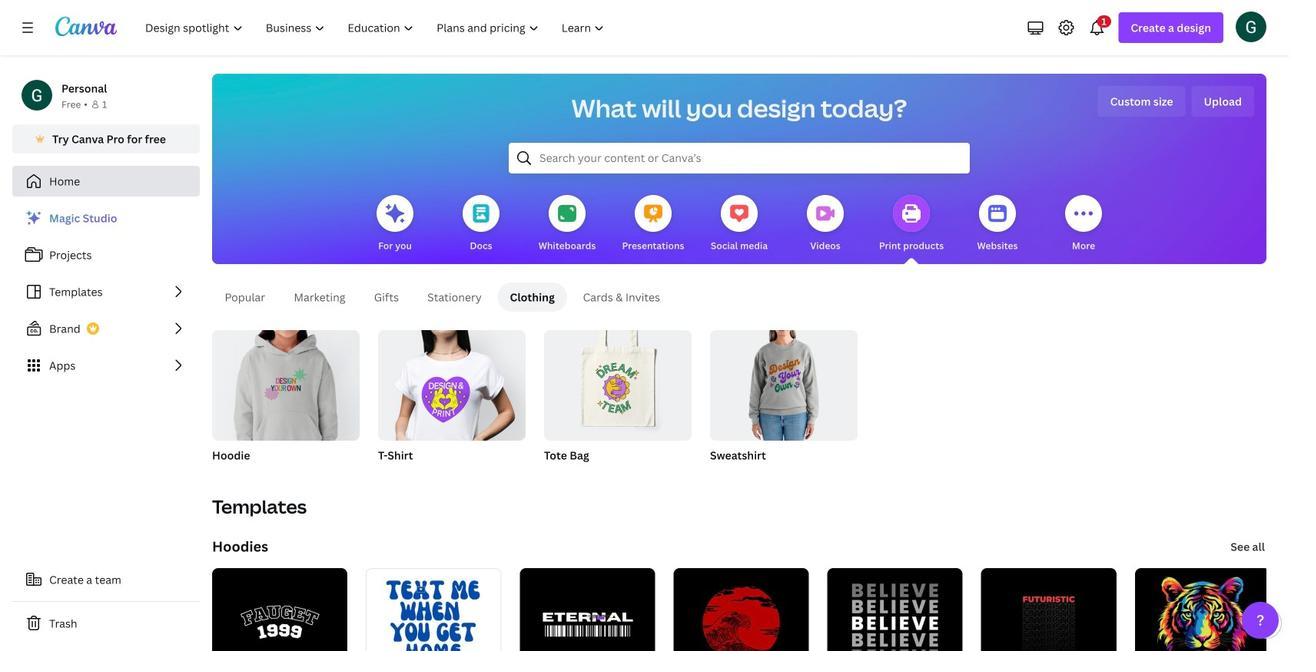 Task type: describe. For each thing, give the bounding box(es) containing it.
top level navigation element
[[135, 12, 617, 43]]

greg robinson image
[[1236, 11, 1267, 42]]



Task type: locate. For each thing, give the bounding box(es) containing it.
list
[[12, 203, 200, 381]]

group
[[212, 324, 360, 483], [212, 324, 360, 441], [378, 324, 526, 483], [378, 324, 526, 441], [544, 324, 692, 483], [544, 324, 692, 441], [710, 324, 858, 483], [710, 324, 858, 441]]

Search search field
[[540, 144, 939, 173]]

None search field
[[509, 143, 970, 174]]



Task type: vqa. For each thing, say whether or not it's contained in the screenshot.
group
yes



